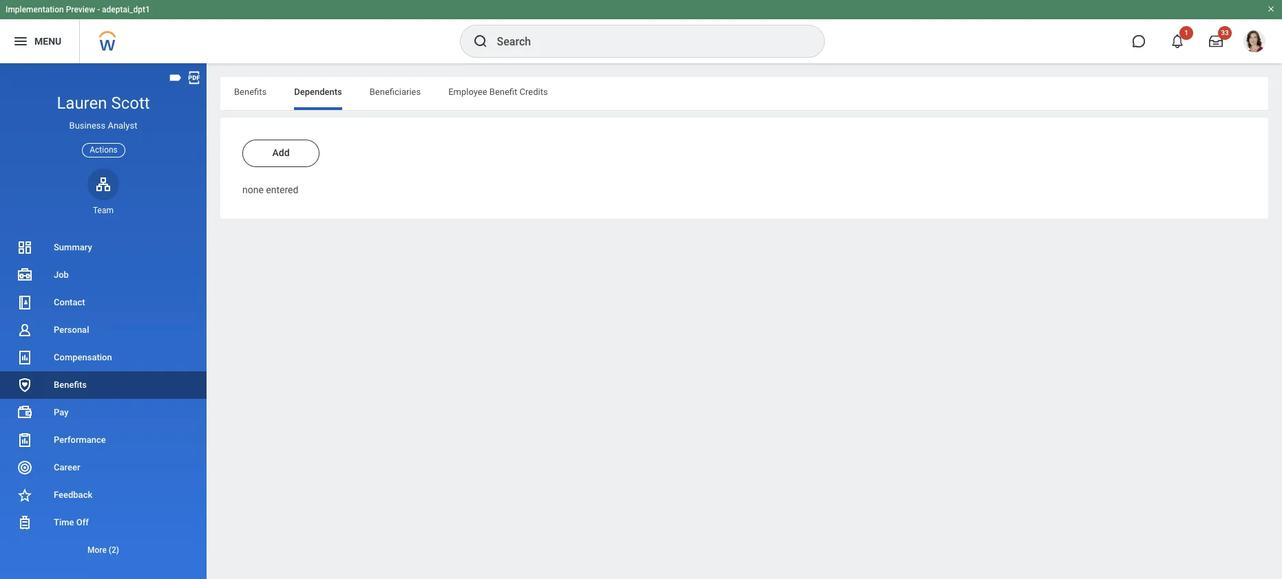 Task type: describe. For each thing, give the bounding box(es) containing it.
pay image
[[17, 405, 33, 421]]

benefit
[[489, 87, 517, 97]]

time off image
[[17, 515, 33, 532]]

compensation
[[54, 353, 112, 363]]

employee
[[448, 87, 487, 97]]

business analyst
[[69, 121, 137, 131]]

inbox large image
[[1209, 34, 1223, 48]]

implementation preview -   adeptai_dpt1
[[6, 5, 150, 14]]

1
[[1185, 29, 1189, 36]]

list containing summary
[[0, 234, 207, 565]]

feedback link
[[0, 482, 207, 510]]

time off
[[54, 518, 89, 528]]

lauren
[[57, 94, 107, 113]]

pay link
[[0, 399, 207, 427]]

contact image
[[17, 295, 33, 311]]

contact link
[[0, 289, 207, 317]]

pay
[[54, 408, 69, 418]]

team link
[[87, 169, 119, 216]]

time
[[54, 518, 74, 528]]

actions
[[90, 145, 118, 155]]

benefits image
[[17, 377, 33, 394]]

personal image
[[17, 322, 33, 339]]

feedback image
[[17, 488, 33, 504]]

performance link
[[0, 427, 207, 454]]

business
[[69, 121, 105, 131]]

profile logan mcneil image
[[1244, 30, 1266, 55]]

compensation image
[[17, 350, 33, 366]]

implementation
[[6, 5, 64, 14]]

(2)
[[109, 546, 119, 556]]

employee benefit credits
[[448, 87, 548, 97]]

more (2) button
[[0, 543, 207, 559]]

personal link
[[0, 317, 207, 344]]

team
[[93, 206, 114, 215]]

notifications large image
[[1171, 34, 1184, 48]]

0 vertical spatial benefits
[[234, 87, 267, 97]]

search image
[[472, 33, 489, 50]]

lauren scott
[[57, 94, 150, 113]]

33
[[1221, 29, 1229, 36]]

-
[[97, 5, 100, 14]]

dependents
[[294, 87, 342, 97]]

performance
[[54, 435, 106, 446]]

career image
[[17, 460, 33, 477]]

more
[[87, 546, 107, 556]]

more (2)
[[87, 546, 119, 556]]



Task type: vqa. For each thing, say whether or not it's contained in the screenshot.
8 "Dec"
no



Task type: locate. For each thing, give the bounding box(es) containing it.
beneficiaries
[[370, 87, 421, 97]]

contact
[[54, 297, 85, 308]]

tag image
[[168, 70, 183, 85]]

33 button
[[1201, 26, 1232, 56]]

off
[[76, 518, 89, 528]]

scott
[[111, 94, 150, 113]]

job link
[[0, 262, 207, 289]]

credits
[[520, 87, 548, 97]]

0 horizontal spatial benefits
[[54, 380, 87, 390]]

career link
[[0, 454, 207, 482]]

feedback
[[54, 490, 92, 501]]

team lauren scott element
[[87, 205, 119, 216]]

entered
[[266, 185, 298, 196]]

1 button
[[1162, 26, 1193, 56]]

benefits up the pay
[[54, 380, 87, 390]]

add
[[272, 147, 290, 158]]

job image
[[17, 267, 33, 284]]

menu banner
[[0, 0, 1282, 63]]

actions button
[[82, 143, 125, 158]]

analyst
[[108, 121, 137, 131]]

performance image
[[17, 432, 33, 449]]

more (2) button
[[0, 537, 207, 565]]

justify image
[[12, 33, 29, 50]]

tab list
[[220, 77, 1268, 110]]

navigation pane region
[[0, 63, 207, 580]]

summary
[[54, 242, 92, 253]]

benefits left dependents
[[234, 87, 267, 97]]

career
[[54, 463, 80, 473]]

Search Workday  search field
[[497, 26, 796, 56]]

adeptai_dpt1
[[102, 5, 150, 14]]

compensation link
[[0, 344, 207, 372]]

none entered
[[242, 185, 298, 196]]

view team image
[[95, 176, 112, 193]]

benefits inside navigation pane region
[[54, 380, 87, 390]]

1 horizontal spatial benefits
[[234, 87, 267, 97]]

close environment banner image
[[1267, 5, 1275, 13]]

1 vertical spatial benefits
[[54, 380, 87, 390]]

benefits link
[[0, 372, 207, 399]]

none
[[242, 185, 264, 196]]

preview
[[66, 5, 95, 14]]

menu
[[34, 36, 61, 47]]

menu button
[[0, 19, 79, 63]]

benefits
[[234, 87, 267, 97], [54, 380, 87, 390]]

personal
[[54, 325, 89, 335]]

time off link
[[0, 510, 207, 537]]

tab list containing benefits
[[220, 77, 1268, 110]]

add button
[[242, 140, 320, 167]]

summary link
[[0, 234, 207, 262]]

summary image
[[17, 240, 33, 256]]

view printable version (pdf) image
[[187, 70, 202, 85]]

list
[[0, 234, 207, 565]]

job
[[54, 270, 69, 280]]



